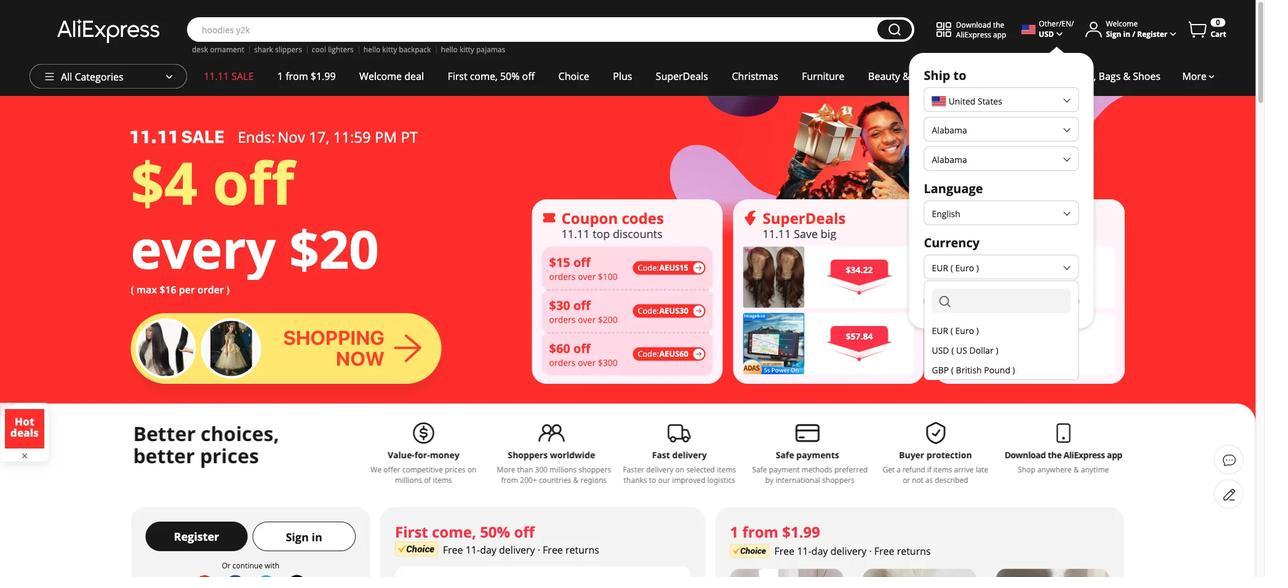 Task type: locate. For each thing, give the bounding box(es) containing it.
euro up usd ( us dollar )
[[956, 325, 975, 336]]

2 top from the left
[[995, 226, 1013, 241]]

over for $15 off
[[578, 271, 596, 282]]

code: left aeus30
[[638, 306, 659, 316]]

off inside the $30 off orders over $200
[[574, 297, 591, 314]]

code: aeus60
[[638, 349, 689, 360]]

/ up shoes
[[1133, 29, 1136, 39]]

0 horizontal spatial 11-
[[466, 544, 480, 557]]

eur up usd ( us dollar )
[[932, 325, 949, 336]]

0 horizontal spatial delivery
[[499, 544, 535, 557]]

kitty for pajamas
[[460, 44, 474, 54]]

2 - from the top
[[1043, 326, 1048, 347]]

1 vertical spatial $1.99
[[783, 522, 821, 542]]

1 - from the top
[[1043, 260, 1048, 280]]

2 eur from the top
[[932, 325, 949, 336]]

3 icon image from the left
[[945, 211, 959, 226]]

$57.84 link
[[743, 313, 914, 375]]

eur down currency at right top
[[932, 262, 949, 274]]

welcome up bags
[[1107, 18, 1138, 29]]

& right toys
[[990, 70, 998, 83]]

1 vertical spatial first
[[395, 522, 428, 542]]

1 vertical spatial register
[[174, 529, 219, 544]]

top left deals
[[995, 226, 1013, 241]]

2 kitty from the left
[[460, 44, 474, 54]]

0 vertical spatial -
[[1043, 260, 1048, 280]]

/ right "other/"
[[1072, 18, 1074, 29]]

0 horizontal spatial /
[[1072, 18, 1074, 29]]

0 vertical spatial come,
[[470, 70, 498, 83]]

furniture link
[[790, 64, 857, 89]]

&
[[903, 70, 910, 83], [990, 70, 998, 83], [1124, 70, 1131, 83]]

0 vertical spatial 50%
[[500, 70, 520, 83]]

first come, 50% off link
[[436, 64, 547, 89]]

bags
[[1099, 70, 1121, 83]]

all
[[61, 70, 72, 83]]

1 vertical spatial -
[[1043, 326, 1048, 347]]

1 vertical spatial usd
[[932, 344, 950, 356]]

1 horizontal spatial $1.99
[[783, 522, 821, 542]]

games
[[1000, 70, 1032, 83]]

toys & games
[[967, 70, 1032, 83]]

) right pound
[[1013, 364, 1016, 376]]

2 vertical spatial over
[[578, 357, 596, 369]]

cool lighters link
[[312, 44, 354, 54]]

0 vertical spatial 1 from $1.99
[[278, 70, 336, 83]]

2 code: from the top
[[638, 306, 659, 316]]

1 vertical spatial welcome
[[360, 70, 402, 83]]

off for $30 off orders over $200
[[574, 297, 591, 314]]

pajamas
[[476, 44, 506, 54]]

max
[[136, 283, 157, 296]]

1 vertical spatial superdeals
[[763, 208, 846, 228]]

1 horizontal spatial register
[[1138, 29, 1168, 39]]

choice
[[559, 70, 590, 83]]

1 horizontal spatial delivery
[[831, 545, 867, 558]]

free 11-day delivery · free returns for 50%
[[443, 544, 600, 557]]

1 vertical spatial alabama
[[932, 154, 968, 165]]

0 vertical spatial first
[[448, 70, 468, 83]]

over left $200
[[578, 314, 596, 325]]

orders for $60
[[549, 357, 576, 369]]

50%
[[500, 70, 520, 83], [480, 522, 510, 542]]

orders inside $60 off orders over $300
[[549, 357, 576, 369]]

0 horizontal spatial day
[[480, 544, 497, 557]]

over left $300
[[578, 357, 596, 369]]

1 top from the left
[[593, 226, 610, 241]]

( up usd ( us dollar )
[[951, 325, 953, 336]]

0 horizontal spatial usd
[[932, 344, 950, 356]]

) up "dollar"
[[977, 325, 979, 336]]

toys & games link
[[955, 64, 1044, 89]]

0 horizontal spatial hello
[[364, 44, 381, 54]]

off inside $60 off orders over $300
[[574, 340, 591, 357]]

orders left $300
[[549, 357, 576, 369]]

None button
[[878, 20, 912, 39]]

icon image for top picks
[[945, 211, 959, 226]]

0 horizontal spatial ·
[[538, 544, 540, 557]]

1 horizontal spatial from
[[743, 522, 779, 542]]

0 vertical spatial from
[[286, 70, 308, 83]]

17,
[[309, 127, 330, 147]]

1 orders from the top
[[549, 271, 576, 282]]

welcome for welcome
[[1107, 18, 1138, 29]]

1 horizontal spatial &
[[990, 70, 998, 83]]

off for $15 off orders over $100
[[574, 254, 591, 271]]

1 icon image from the left
[[542, 211, 557, 226]]

2 horizontal spatial icon image
[[945, 211, 959, 226]]

2 & from the left
[[990, 70, 998, 83]]

-71% $6.43
[[1043, 260, 1078, 294]]

0 horizontal spatial top
[[593, 226, 610, 241]]

1 vertical spatial in
[[312, 530, 322, 545]]

0 vertical spatial register
[[1138, 29, 1168, 39]]

$15 off orders over $100
[[549, 254, 618, 282]]

app
[[994, 29, 1007, 39]]

pound
[[985, 364, 1011, 376]]

welcome down 'hello kitty backpack' link
[[360, 70, 402, 83]]

2 orders from the top
[[549, 314, 576, 325]]

None field
[[932, 289, 1071, 313]]

product image image
[[743, 246, 805, 308], [945, 246, 1006, 308], [743, 313, 805, 375], [945, 313, 1006, 375]]

beauty & health
[[869, 70, 943, 83]]

free 11-day delivery · free returns
[[443, 544, 600, 557], [775, 545, 931, 558]]

$60 off orders over $300
[[549, 340, 618, 369]]

first
[[448, 70, 468, 83], [395, 522, 428, 542]]

0 vertical spatial over
[[578, 271, 596, 282]]

the
[[994, 19, 1005, 29]]

( left us
[[952, 344, 954, 356]]

& right bags
[[1124, 70, 1131, 83]]

icon image
[[542, 211, 557, 226], [743, 211, 758, 226], [945, 211, 959, 226]]

& left health
[[903, 70, 910, 83]]

usd up gbp
[[932, 344, 950, 356]]

alabama up language
[[932, 154, 968, 165]]

& inside "link"
[[903, 70, 910, 83]]

luggage, bags & shoes
[[1056, 70, 1161, 83]]

1 horizontal spatial free 11-day delivery · free returns
[[775, 545, 931, 558]]

1 horizontal spatial sign
[[1107, 29, 1122, 39]]

over for $60 off
[[578, 357, 596, 369]]

off inside $15 off orders over $100
[[574, 254, 591, 271]]

sign for sign in / register
[[1107, 29, 1122, 39]]

returns for first come, 50% off
[[566, 544, 600, 557]]

desk ornament
[[192, 44, 244, 54]]

0 horizontal spatial sign
[[286, 530, 309, 545]]

product image image for $34.22
[[743, 246, 805, 308]]

0 vertical spatial alabama
[[932, 124, 968, 136]]

1 code: from the top
[[638, 263, 659, 273]]

0 vertical spatial eur ( euro )
[[932, 262, 979, 274]]

0 horizontal spatial first
[[395, 522, 428, 542]]

plus
[[613, 70, 632, 83]]

currency
[[924, 234, 980, 251]]

0 vertical spatial usd
[[1039, 29, 1054, 39]]

in
[[1124, 29, 1131, 39], [312, 530, 322, 545]]

& for toys
[[990, 70, 998, 83]]

codes
[[622, 208, 664, 228]]

day for 50%
[[480, 544, 497, 557]]

71%
[[1048, 260, 1078, 280]]

eur ( euro ) up us
[[932, 325, 979, 336]]

code: for $15 off
[[638, 263, 659, 273]]

0 horizontal spatial welcome
[[360, 70, 402, 83]]

1 vertical spatial sign
[[286, 530, 309, 545]]

( left max
[[131, 283, 134, 296]]

eur ( euro )
[[932, 262, 979, 274], [932, 325, 979, 336]]

11:59
[[333, 127, 371, 147]]

code: left aeus60 on the bottom
[[638, 349, 659, 360]]

) right "dollar"
[[996, 344, 999, 356]]

backpack
[[399, 44, 431, 54]]

register
[[1138, 29, 1168, 39], [174, 529, 219, 544]]

more
[[1183, 70, 1207, 83]]

0 vertical spatial eur
[[932, 262, 949, 274]]

over for $30 off
[[578, 314, 596, 325]]

3 orders from the top
[[549, 357, 576, 369]]

2 hello from the left
[[441, 44, 458, 54]]

desk
[[192, 44, 208, 54]]

euro
[[956, 262, 975, 274], [956, 325, 975, 336]]

0 horizontal spatial 1 from $1.99
[[278, 70, 336, 83]]

50% inside first come, 50% off link
[[500, 70, 520, 83]]

/
[[1072, 18, 1074, 29], [1133, 29, 1136, 39]]

0 vertical spatial superdeals
[[656, 70, 709, 83]]

save
[[794, 226, 818, 241]]

usd left en
[[1039, 29, 1054, 39]]

over inside the $30 off orders over $200
[[578, 314, 596, 325]]

alabama down united
[[932, 124, 968, 136]]

usd for usd
[[1039, 29, 1054, 39]]

icon image for coupon codes
[[542, 211, 557, 226]]

hello
[[364, 44, 381, 54], [441, 44, 458, 54]]

top left discounts
[[593, 226, 610, 241]]

code:
[[638, 263, 659, 273], [638, 306, 659, 316], [638, 349, 659, 360]]

united states
[[949, 96, 1003, 107]]

come, inside first come, 50% off link
[[470, 70, 498, 83]]

$30 off orders over $200
[[549, 297, 618, 325]]

1 horizontal spatial ·
[[869, 545, 872, 558]]

2 vertical spatial code:
[[638, 349, 659, 360]]

1 horizontal spatial icon image
[[743, 211, 758, 226]]

top
[[593, 226, 610, 241], [995, 226, 1013, 241]]

or
[[222, 560, 231, 571]]

1 horizontal spatial kitty
[[460, 44, 474, 54]]

hello kitty backpack
[[364, 44, 431, 54]]

0 vertical spatial sign
[[1107, 29, 1122, 39]]

1 horizontal spatial returns
[[897, 545, 931, 558]]

3 over from the top
[[578, 357, 596, 369]]

1 vertical spatial eur
[[932, 325, 949, 336]]

2 icon image from the left
[[743, 211, 758, 226]]

eur ( euro ) down currency at right top
[[932, 262, 979, 274]]

orders inside the $30 off orders over $200
[[549, 314, 576, 325]]

0 horizontal spatial register
[[174, 529, 219, 544]]

welcome
[[1107, 18, 1138, 29], [360, 70, 402, 83]]

icon image for superdeals
[[743, 211, 758, 226]]

aeus60
[[660, 349, 689, 360]]

kitty left pajamas
[[460, 44, 474, 54]]

luggage,
[[1056, 70, 1097, 83]]

1 horizontal spatial hello
[[441, 44, 458, 54]]

- inside -71% $6.43
[[1043, 260, 1048, 280]]

· for 1 from $1.99
[[869, 545, 872, 558]]

aeus30
[[660, 306, 689, 316]]

desk ornament link
[[192, 44, 244, 54]]

0 horizontal spatial in
[[312, 530, 322, 545]]

1 horizontal spatial top
[[995, 226, 1013, 241]]

1 vertical spatial code:
[[638, 306, 659, 316]]

hello right lighters
[[364, 44, 381, 54]]

0 vertical spatial welcome
[[1107, 18, 1138, 29]]

0 vertical spatial $1.99
[[311, 70, 336, 83]]

off for $4 off
[[213, 142, 294, 222]]

over
[[578, 271, 596, 282], [578, 314, 596, 325], [578, 357, 596, 369]]

code: left the aeus15
[[638, 263, 659, 273]]

code: aeus15
[[638, 263, 689, 273]]

0 vertical spatial in
[[1124, 29, 1131, 39]]

shark slippers
[[254, 44, 302, 54]]

2 horizontal spatial &
[[1124, 70, 1131, 83]]

pt
[[401, 127, 418, 147]]

0 horizontal spatial returns
[[566, 544, 600, 557]]

1 vertical spatial euro
[[956, 325, 975, 336]]

-73% link
[[945, 313, 1116, 375]]

2 eur ( euro ) from the top
[[932, 325, 979, 336]]

day
[[480, 544, 497, 557], [812, 545, 828, 558]]

0 vertical spatial 1
[[278, 70, 283, 83]]

plus link
[[601, 64, 644, 89]]

1 horizontal spatial day
[[812, 545, 828, 558]]

euro down currency at right top
[[956, 262, 975, 274]]

download
[[957, 19, 992, 29]]

11.11 for superdeals
[[763, 226, 791, 241]]

alabama
[[932, 124, 968, 136], [932, 154, 968, 165]]

kitty
[[382, 44, 397, 54], [460, 44, 474, 54]]

11-
[[466, 544, 480, 557], [797, 545, 812, 558]]

1 vertical spatial eur ( euro )
[[932, 325, 979, 336]]

over inside $15 off orders over $100
[[578, 271, 596, 282]]

0 vertical spatial code:
[[638, 263, 659, 273]]

11.11 save big
[[763, 226, 837, 241]]

0 horizontal spatial &
[[903, 70, 910, 83]]

product image image for $57.84
[[743, 313, 805, 375]]

1 kitty from the left
[[382, 44, 397, 54]]

1 euro from the top
[[956, 262, 975, 274]]

sign for sign in
[[286, 530, 309, 545]]

1 horizontal spatial 1
[[730, 522, 739, 542]]

2 vertical spatial orders
[[549, 357, 576, 369]]

over inside $60 off orders over $300
[[578, 357, 596, 369]]

over left $100
[[578, 271, 596, 282]]

1 & from the left
[[903, 70, 910, 83]]

code: for $60 off
[[638, 349, 659, 360]]

ends: nov 17, 11:59 pm pt
[[238, 127, 418, 147]]

1 from $1.99 inside 1 from $1.99 link
[[278, 70, 336, 83]]

toys
[[967, 70, 988, 83]]

christmas link
[[720, 64, 790, 89]]

superdeals link
[[644, 64, 720, 89]]

1 horizontal spatial 1 from $1.99
[[730, 522, 821, 542]]

1 hello from the left
[[364, 44, 381, 54]]

orders inside $15 off orders over $100
[[549, 271, 576, 282]]

& for beauty
[[903, 70, 910, 83]]

11.11 for coupon codes
[[562, 226, 590, 241]]

cool lighters
[[312, 44, 354, 54]]

11- for $1.99
[[797, 545, 812, 558]]

luggage, bags & shoes link
[[1044, 64, 1173, 89]]

1 horizontal spatial /
[[1133, 29, 1136, 39]]

1 horizontal spatial 11-
[[797, 545, 812, 558]]

product image image for -73%
[[945, 313, 1006, 375]]

0 vertical spatial orders
[[549, 271, 576, 282]]

coupon
[[562, 208, 618, 228]]

1 vertical spatial 1
[[730, 522, 739, 542]]

orders up $30
[[549, 271, 576, 282]]

1 vertical spatial over
[[578, 314, 596, 325]]

1 horizontal spatial usd
[[1039, 29, 1054, 39]]

1 vertical spatial 50%
[[480, 522, 510, 542]]

1 over from the top
[[578, 271, 596, 282]]

0 horizontal spatial kitty
[[382, 44, 397, 54]]

0 vertical spatial first come, 50% off
[[448, 70, 535, 83]]

0 horizontal spatial icon image
[[542, 211, 557, 226]]

0 vertical spatial euro
[[956, 262, 975, 274]]

1 horizontal spatial first
[[448, 70, 468, 83]]

come,
[[470, 70, 498, 83], [432, 522, 476, 542]]

top for coupon
[[593, 226, 610, 241]]

kitty left backpack
[[382, 44, 397, 54]]

1 horizontal spatial welcome
[[1107, 18, 1138, 29]]

download the aliexpress app
[[957, 19, 1007, 39]]

3 code: from the top
[[638, 349, 659, 360]]

1 horizontal spatial in
[[1124, 29, 1131, 39]]

returns for 1 from $1.99
[[897, 545, 931, 558]]

) right order
[[227, 283, 230, 296]]

0 horizontal spatial $1.99
[[311, 70, 336, 83]]

2 over from the top
[[578, 314, 596, 325]]

welcome deal link
[[348, 64, 436, 89]]

orders up $60
[[549, 314, 576, 325]]

hello right backpack
[[441, 44, 458, 54]]

1 vertical spatial orders
[[549, 314, 576, 325]]

gbp ( british pound )
[[932, 364, 1016, 376]]

0 horizontal spatial free 11-day delivery · free returns
[[443, 544, 600, 557]]

continue
[[233, 560, 263, 571]]



Task type: vqa. For each thing, say whether or not it's contained in the screenshot.
APP
yes



Task type: describe. For each thing, give the bounding box(es) containing it.
in for sign in / register
[[1124, 29, 1131, 39]]

aeus15
[[660, 263, 689, 273]]

$20
[[290, 213, 379, 284]]

orders for $15
[[549, 271, 576, 282]]

shoes
[[1133, 70, 1161, 83]]

$4
[[131, 142, 198, 222]]

delivery for $1.99
[[831, 545, 867, 558]]

usd for usd ( us dollar )
[[932, 344, 950, 356]]

per
[[179, 283, 195, 296]]

- for 73%
[[1043, 326, 1048, 347]]

british
[[956, 364, 982, 376]]

$34.22 link
[[743, 246, 914, 308]]

categories
[[75, 70, 123, 83]]

cart
[[1211, 29, 1227, 39]]

furniture
[[802, 70, 845, 83]]

1 eur ( euro ) from the top
[[932, 262, 979, 274]]

ends:
[[238, 127, 275, 147]]

free 11-day delivery · free returns for $1.99
[[775, 545, 931, 558]]

big
[[821, 226, 837, 241]]

- for 71%
[[1043, 260, 1048, 280]]

1 eur from the top
[[932, 262, 949, 274]]

pop picture image
[[5, 409, 44, 449]]

lighters
[[328, 44, 354, 54]]

· for first come, 50% off
[[538, 544, 540, 557]]

in for sign in
[[312, 530, 322, 545]]

coupon bg image
[[542, 246, 713, 376]]

/ for in
[[1133, 29, 1136, 39]]

ornament
[[210, 44, 244, 54]]

11.11 top deals
[[964, 226, 1043, 241]]

all categories
[[61, 70, 123, 83]]

off for $60 off orders over $300
[[574, 340, 591, 357]]

1 alabama from the top
[[932, 124, 968, 136]]

( down currency at right top
[[951, 262, 953, 274]]

11.11 for top picks
[[964, 226, 993, 241]]

en
[[1062, 18, 1072, 29]]

close image
[[20, 451, 30, 461]]

aliexpress
[[957, 29, 992, 39]]

choice image
[[395, 542, 438, 557]]

states
[[978, 96, 1003, 107]]

1 horizontal spatial superdeals
[[763, 208, 846, 228]]

order
[[198, 283, 224, 296]]

language
[[924, 180, 983, 197]]

11.11 sale
[[204, 70, 254, 83]]

english
[[932, 208, 961, 219]]

11- for 50%
[[466, 544, 480, 557]]

0 horizontal spatial superdeals
[[656, 70, 709, 83]]

0 horizontal spatial from
[[286, 70, 308, 83]]

with
[[265, 560, 279, 571]]

welcome for welcome deal
[[360, 70, 402, 83]]

$6.43
[[1048, 281, 1074, 294]]

$200
[[598, 314, 618, 325]]

welcome deal
[[360, 70, 424, 83]]

nov
[[278, 127, 305, 147]]

( inside every $20 ( max $16 per order )
[[131, 283, 134, 296]]

gbp
[[932, 364, 949, 376]]

orders for $30
[[549, 314, 576, 325]]

1 vertical spatial from
[[743, 522, 779, 542]]

sign in
[[286, 530, 322, 545]]

kitty for backpack
[[382, 44, 397, 54]]

3 & from the left
[[1124, 70, 1131, 83]]

1 vertical spatial come,
[[432, 522, 476, 542]]

( right gbp
[[952, 364, 954, 376]]

to
[[954, 66, 967, 83]]

$30
[[549, 297, 570, 314]]

$34.22
[[846, 264, 873, 276]]

health
[[913, 70, 943, 83]]

off inside first come, 50% off link
[[522, 70, 535, 83]]

top
[[964, 208, 991, 228]]

1 from $1.99 link
[[266, 64, 348, 89]]

$300
[[598, 357, 618, 369]]

choice link
[[547, 64, 601, 89]]

beauty
[[869, 70, 901, 83]]

shark
[[254, 44, 273, 54]]

11.11 sale link
[[192, 64, 266, 89]]

sign in / register
[[1107, 29, 1168, 39]]

hoodies y2k text field
[[196, 23, 872, 36]]

us
[[957, 344, 968, 356]]

sale
[[232, 70, 254, 83]]

) down currency at right top
[[977, 262, 979, 274]]

slippers
[[275, 44, 302, 54]]

$100
[[598, 271, 618, 282]]

pm
[[375, 127, 397, 147]]

/ for en
[[1072, 18, 1074, 29]]

0 horizontal spatial 1
[[278, 70, 283, 83]]

code: for $30 off
[[638, 306, 659, 316]]

2 alabama from the top
[[932, 154, 968, 165]]

ship to
[[924, 66, 967, 83]]

1 vertical spatial 1 from $1.99
[[730, 522, 821, 542]]

0
[[1216, 17, 1221, 27]]

deal
[[405, 70, 424, 83]]

every $20 ( max $16 per order )
[[131, 213, 379, 296]]

usd ( us dollar )
[[932, 344, 999, 356]]

code: aeus30
[[638, 306, 689, 316]]

) inside every $20 ( max $16 per order )
[[227, 283, 230, 296]]

day for $1.99
[[812, 545, 828, 558]]

$4 off
[[131, 142, 294, 222]]

73%
[[1048, 326, 1078, 347]]

dollar
[[970, 344, 994, 356]]

beauty & health link
[[857, 64, 955, 89]]

shark slippers link
[[254, 44, 302, 54]]

coupon codes
[[562, 208, 664, 228]]

$57.84
[[846, 331, 873, 342]]

delivery for 50%
[[499, 544, 535, 557]]

or continue with
[[222, 560, 279, 571]]

deals
[[1016, 226, 1043, 241]]

2 euro from the top
[[956, 325, 975, 336]]

hello for hello kitty pajamas
[[441, 44, 458, 54]]

hello for hello kitty backpack
[[364, 44, 381, 54]]

hello kitty backpack link
[[364, 44, 431, 54]]

hello kitty pajamas
[[441, 44, 506, 54]]

other/ en /
[[1039, 18, 1074, 29]]

$1.99 inside 1 from $1.99 link
[[311, 70, 336, 83]]

$16
[[160, 283, 176, 296]]

1 vertical spatial first come, 50% off
[[395, 522, 535, 542]]

united
[[949, 96, 976, 107]]

other/
[[1039, 18, 1062, 29]]

top for top
[[995, 226, 1013, 241]]



